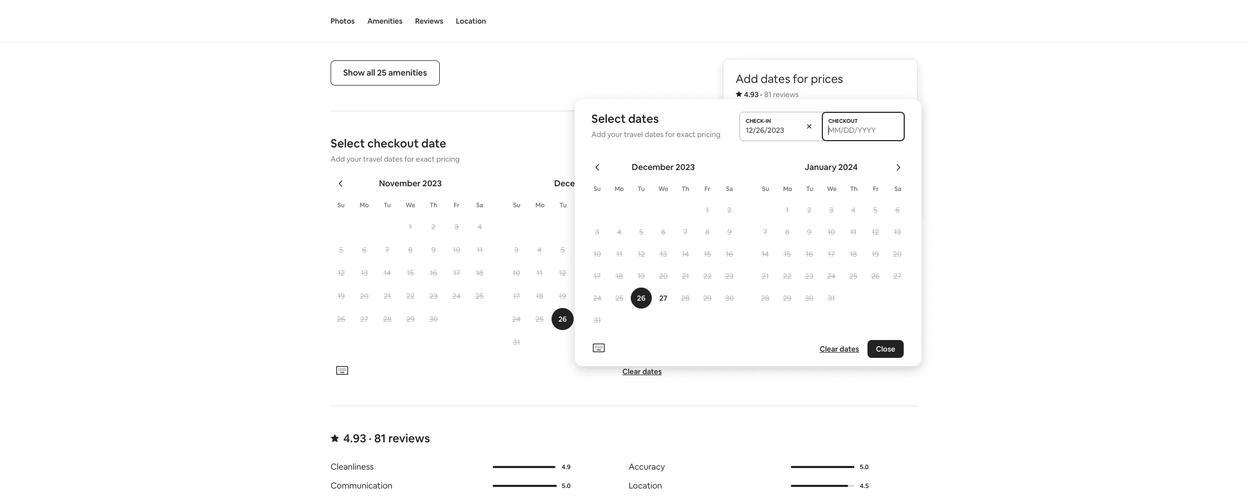 Task type: describe. For each thing, give the bounding box(es) containing it.
th for december 2023
[[430, 201, 437, 209]]

1 vertical spatial 81
[[374, 431, 386, 445]]

2 horizontal spatial 27 button
[[887, 266, 909, 287]]

1 horizontal spatial 29 button
[[697, 288, 719, 309]]

2 horizontal spatial 13
[[894, 227, 901, 237]]

1 horizontal spatial 4.93 · 81 reviews
[[744, 90, 799, 99]]

prices
[[811, 71, 843, 86]]

amenities
[[367, 16, 403, 26]]

0 horizontal spatial 31 button
[[505, 331, 528, 353]]

exact inside select checkout date add your travel dates for exact pricing
[[416, 154, 435, 164]]

we for january 2024
[[659, 185, 668, 193]]

2 for december 2023
[[728, 205, 732, 215]]

november
[[379, 178, 421, 189]]

14 for the middle 14 button
[[682, 249, 689, 259]]

16 for left 16 button
[[430, 268, 437, 277]]

cleanliness
[[331, 461, 374, 472]]

14 for 14 button to the right
[[762, 249, 769, 259]]

9 for "9" button to the right
[[807, 227, 812, 237]]

0 horizontal spatial 15 button
[[399, 262, 422, 284]]

for inside select dates add your travel dates for exact pricing
[[665, 130, 675, 139]]

1 vertical spatial reviews
[[388, 431, 430, 445]]

1 horizontal spatial 15 button
[[697, 244, 719, 265]]

amenities
[[388, 67, 427, 78]]

7 for the 7 button to the right
[[763, 227, 767, 237]]

2 horizontal spatial 8
[[785, 227, 790, 237]]

location button
[[456, 0, 486, 42]]

1 vertical spatial clear
[[623, 367, 641, 376]]

0 horizontal spatial 13
[[361, 268, 368, 277]]

0 horizontal spatial 9 button
[[422, 239, 445, 261]]

21 for 21 button to the middle
[[682, 271, 689, 281]]

2 button for november 2023
[[422, 216, 445, 238]]

report this listing
[[798, 230, 859, 239]]

2 horizontal spatial 8 button
[[776, 222, 798, 243]]

1 horizontal spatial ·
[[760, 90, 762, 99]]

0 horizontal spatial 27
[[360, 314, 368, 324]]

0 horizontal spatial 14 button
[[376, 262, 399, 284]]

for inside select checkout date add your travel dates for exact pricing
[[405, 154, 414, 164]]

1 horizontal spatial 27
[[659, 293, 668, 303]]

select checkout date add your travel dates for exact pricing
[[331, 136, 460, 164]]

0 horizontal spatial 13 button
[[353, 262, 376, 284]]

1 horizontal spatial 29
[[703, 293, 712, 303]]

1 vertical spatial location
[[629, 480, 662, 491]]

0 horizontal spatial 16 button
[[422, 262, 445, 284]]

30 for leftmost 30 button
[[429, 314, 438, 324]]

1 vertical spatial ·
[[369, 431, 372, 445]]

add inside select dates add your travel dates for exact pricing
[[592, 130, 606, 139]]

2 horizontal spatial fr
[[873, 185, 879, 193]]

0 vertical spatial clear dates button
[[816, 340, 864, 358]]

14 for leftmost 14 button
[[384, 268, 391, 277]]

reviews
[[415, 16, 443, 26]]

check
[[786, 186, 811, 197]]

2 horizontal spatial 21 button
[[754, 266, 776, 287]]

1 horizontal spatial 4.93
[[744, 90, 759, 99]]

0 horizontal spatial 21 button
[[376, 285, 399, 307]]

1 vertical spatial 31
[[594, 316, 601, 325]]

communication
[[331, 480, 393, 491]]

0 horizontal spatial 29 button
[[399, 308, 422, 330]]

2 button for january 2024
[[798, 199, 821, 220]]

calendar application containing december 2023
[[575, 151, 1249, 340]]

9 for "9" button to the left
[[431, 245, 436, 254]]

1 horizontal spatial 81
[[764, 90, 772, 99]]

0 vertical spatial reviews
[[773, 90, 799, 99]]

2 for january 2024
[[807, 205, 812, 215]]

check availability
[[786, 186, 855, 197]]

clear dates for clear dates button to the bottom
[[623, 367, 662, 376]]

2024
[[839, 162, 858, 173]]

1 vertical spatial 4.93 · 81 reviews
[[343, 431, 430, 445]]

1 horizontal spatial 14 button
[[675, 244, 697, 265]]

12/26/2023
[[742, 125, 781, 135]]

1 horizontal spatial 21 button
[[675, 266, 697, 287]]

1 horizontal spatial 30 button
[[719, 288, 741, 309]]

2 horizontal spatial 16 button
[[798, 244, 821, 265]]

1 button for november 2023
[[399, 216, 422, 238]]

0 vertical spatial clear
[[820, 344, 838, 354]]

we for december 2023
[[406, 201, 415, 209]]

1 horizontal spatial 8 button
[[697, 222, 719, 243]]

2 horizontal spatial 29 button
[[776, 288, 798, 309]]

your inside select dates add your travel dates for exact pricing
[[607, 130, 623, 139]]

1 horizontal spatial 8
[[705, 227, 710, 237]]

2 horizontal spatial 15
[[784, 249, 791, 259]]

2 vertical spatial 31
[[513, 337, 520, 347]]

0 horizontal spatial 20 button
[[353, 285, 376, 307]]

select for select dates
[[592, 111, 626, 126]]

7 for the middle the 7 button
[[684, 227, 688, 237]]

0 horizontal spatial 27 button
[[353, 308, 376, 330]]

0 horizontal spatial 8 button
[[399, 239, 422, 261]]

0 horizontal spatial 30 button
[[422, 308, 445, 330]]

photos
[[331, 16, 355, 26]]

1 horizontal spatial 27 button
[[653, 288, 675, 309]]

1 horizontal spatial 6 button
[[653, 222, 675, 243]]

2 horizontal spatial 30 button
[[798, 288, 821, 309]]

0 horizontal spatial 8
[[408, 245, 413, 254]]

1 horizontal spatial 16 button
[[719, 244, 741, 265]]

1 for november 2023
[[409, 222, 412, 231]]

fr for december 2023
[[454, 201, 460, 209]]

availability
[[813, 186, 855, 197]]

20 for 20 button to the right
[[893, 249, 902, 259]]

this
[[824, 230, 837, 239]]

report this listing button
[[782, 230, 859, 239]]

1 button for january 2024
[[776, 199, 798, 220]]

2 horizontal spatial 15 button
[[776, 244, 798, 265]]

all
[[367, 67, 375, 78]]

close
[[876, 344, 896, 354]]

checkout
[[367, 136, 419, 150]]

listing
[[838, 230, 859, 239]]

fr for january 2024
[[705, 185, 711, 193]]

1 horizontal spatial 9 button
[[719, 222, 741, 243]]

1 horizontal spatial december 2023
[[632, 162, 695, 173]]

travel inside select checkout date add your travel dates for exact pricing
[[363, 154, 382, 164]]

1 horizontal spatial 20 button
[[653, 266, 675, 287]]

your inside select checkout date add your travel dates for exact pricing
[[347, 154, 362, 164]]

add date
[[827, 125, 858, 135]]

amenities button
[[367, 0, 403, 42]]

january 2024
[[805, 162, 858, 173]]

2 horizontal spatial 6 button
[[887, 199, 909, 220]]

2 horizontal spatial 29
[[783, 293, 792, 303]]

0 horizontal spatial 6 button
[[353, 239, 376, 261]]

2 horizontal spatial 31 button
[[821, 288, 843, 309]]

2 horizontal spatial 14 button
[[754, 244, 776, 265]]

accuracy
[[629, 461, 665, 472]]



Task type: locate. For each thing, give the bounding box(es) containing it.
21 for the right 21 button
[[762, 271, 769, 281]]

2 horizontal spatial for
[[793, 71, 809, 86]]

2 vertical spatial 6
[[362, 245, 366, 254]]

28 button
[[675, 288, 697, 309], [754, 288, 776, 309], [376, 308, 399, 330], [597, 308, 621, 330]]

0 horizontal spatial 2 button
[[422, 216, 445, 238]]

th
[[682, 185, 689, 193], [850, 185, 858, 193], [430, 201, 437, 209]]

su
[[594, 185, 601, 193], [762, 185, 770, 193], [338, 201, 345, 209], [513, 201, 521, 209]]

sa
[[726, 185, 733, 193], [895, 185, 902, 193], [476, 201, 483, 209]]

30 for 30 button to the middle
[[725, 293, 734, 303]]

select inside select checkout date add your travel dates for exact pricing
[[331, 136, 365, 150]]

show
[[343, 67, 365, 78]]

th for january 2024
[[682, 185, 689, 193]]

12
[[872, 227, 879, 237], [638, 249, 645, 259], [338, 268, 345, 277], [559, 268, 566, 277]]

0 vertical spatial location
[[456, 16, 486, 26]]

location
[[456, 16, 486, 26], [629, 480, 662, 491]]

pricing
[[697, 130, 721, 139], [436, 154, 460, 164]]

1 button for december 2023
[[697, 199, 719, 220]]

2 horizontal spatial th
[[850, 185, 858, 193]]

dates
[[761, 71, 791, 86], [628, 111, 659, 126], [645, 130, 664, 139], [384, 154, 403, 164], [840, 344, 859, 354], [643, 367, 662, 376]]

0 horizontal spatial for
[[405, 154, 414, 164]]

photos button
[[331, 0, 355, 42]]

select dates add your travel dates for exact pricing
[[592, 111, 721, 139]]

0 horizontal spatial 29
[[406, 314, 415, 324]]

0 horizontal spatial 2023
[[423, 178, 442, 189]]

4.9 out of 5.0 image
[[493, 466, 557, 468], [493, 466, 555, 468]]

0 horizontal spatial we
[[406, 201, 415, 209]]

location down the accuracy
[[629, 480, 662, 491]]

date
[[843, 125, 858, 135], [421, 136, 446, 150]]

calendar application
[[575, 151, 1249, 340], [318, 167, 1026, 363]]

1 horizontal spatial 5.0
[[860, 463, 869, 471]]

1 vertical spatial clear dates button
[[618, 363, 666, 380]]

1 horizontal spatial 2023
[[598, 178, 617, 189]]

0 horizontal spatial december
[[554, 178, 596, 189]]

2 horizontal spatial sa
[[895, 185, 902, 193]]

2 for november 2023
[[432, 222, 436, 231]]

10
[[828, 227, 835, 237], [453, 245, 460, 254], [594, 249, 601, 259], [513, 268, 520, 277]]

9 for "9" button to the middle
[[728, 227, 732, 237]]

4.93 up cleanliness
[[343, 431, 366, 445]]

17 button
[[821, 244, 843, 265], [445, 262, 468, 284], [586, 266, 608, 287], [505, 285, 528, 307]]

0 vertical spatial 81
[[764, 90, 772, 99]]

4.93 · 81 reviews
[[744, 90, 799, 99], [343, 431, 430, 445]]

1 horizontal spatial 2 button
[[719, 199, 741, 220]]

0 horizontal spatial 1
[[409, 222, 412, 231]]

pricing inside select dates add your travel dates for exact pricing
[[697, 130, 721, 139]]

22 button
[[697, 266, 719, 287], [776, 266, 798, 287], [399, 285, 422, 307], [621, 285, 644, 307]]

december
[[632, 162, 674, 173], [554, 178, 596, 189]]

1 horizontal spatial 13 button
[[653, 244, 675, 265]]

0 vertical spatial 4.93 · 81 reviews
[[744, 90, 799, 99]]

16
[[726, 249, 733, 259], [806, 249, 813, 259], [430, 268, 437, 277]]

9 button
[[719, 222, 741, 243], [798, 222, 821, 243], [422, 239, 445, 261]]

15 button
[[697, 244, 719, 265], [776, 244, 798, 265], [399, 262, 422, 284]]

2 horizontal spatial 13 button
[[887, 222, 909, 243]]

1 horizontal spatial 31 button
[[586, 310, 608, 331]]

1 horizontal spatial for
[[665, 130, 675, 139]]

26 button
[[865, 266, 887, 287], [630, 288, 653, 309], [330, 308, 353, 330], [551, 308, 574, 330]]

30 button
[[719, 288, 741, 309], [798, 288, 821, 309], [422, 308, 445, 330]]

date inside select checkout date add your travel dates for exact pricing
[[421, 136, 446, 150]]

0 horizontal spatial pricing
[[436, 154, 460, 164]]

travel inside select dates add your travel dates for exact pricing
[[624, 130, 643, 139]]

0 horizontal spatial select
[[331, 136, 365, 150]]

30 for the right 30 button
[[805, 293, 814, 303]]

6 for leftmost 6 button
[[362, 245, 366, 254]]

0 horizontal spatial exact
[[416, 154, 435, 164]]

5.0 for accuracy
[[860, 463, 869, 471]]

MM/DD/YYYY text field
[[829, 125, 899, 135]]

0 horizontal spatial 6
[[362, 245, 366, 254]]

0 horizontal spatial 14
[[384, 268, 391, 277]]

24 button
[[821, 266, 843, 287], [445, 285, 468, 307], [586, 288, 608, 309], [505, 308, 528, 330]]

select for select checkout date
[[331, 136, 365, 150]]

5.0 up 4.5 at the right bottom of page
[[860, 463, 869, 471]]

2 horizontal spatial 21
[[762, 271, 769, 281]]

4.93 · 81 reviews down add dates for prices
[[744, 90, 799, 99]]

1 vertical spatial for
[[665, 130, 675, 139]]

16 button
[[719, 244, 741, 265], [798, 244, 821, 265], [422, 262, 445, 284]]

3 button
[[821, 199, 843, 220], [445, 216, 468, 238], [586, 222, 608, 243], [505, 239, 528, 261]]

0 horizontal spatial 7 button
[[376, 239, 399, 261]]

0 horizontal spatial sa
[[476, 201, 483, 209]]

2 horizontal spatial 2 button
[[798, 199, 821, 220]]

0 vertical spatial 6
[[896, 205, 900, 215]]

0 vertical spatial ·
[[760, 90, 762, 99]]

4.5
[[860, 482, 869, 490]]

18
[[850, 249, 857, 259], [476, 268, 483, 277], [616, 271, 623, 281], [536, 291, 543, 301]]

81 up communication
[[374, 431, 386, 445]]

1 horizontal spatial location
[[629, 480, 662, 491]]

19
[[872, 249, 879, 259], [638, 271, 645, 281], [338, 291, 345, 301], [559, 291, 566, 301]]

sa for january 2024
[[726, 185, 733, 193]]

20 for 20 button to the left
[[360, 291, 369, 301]]

81 down add dates for prices
[[764, 90, 772, 99]]

sa for december 2023
[[476, 201, 483, 209]]

14
[[682, 249, 689, 259], [762, 249, 769, 259], [384, 268, 391, 277]]

0 horizontal spatial 16
[[430, 268, 437, 277]]

1 horizontal spatial travel
[[624, 130, 643, 139]]

2 horizontal spatial we
[[827, 185, 837, 193]]

4.93 up 12/26/2023
[[744, 90, 759, 99]]

27
[[894, 271, 902, 281], [659, 293, 668, 303], [360, 314, 368, 324]]

· down add dates for prices
[[760, 90, 762, 99]]

2023 for december
[[423, 178, 442, 189]]

9
[[728, 227, 732, 237], [807, 227, 812, 237], [431, 245, 436, 254]]

2 vertical spatial for
[[405, 154, 414, 164]]

2 horizontal spatial 16
[[806, 249, 813, 259]]

clear dates for the top clear dates button
[[820, 344, 859, 354]]

date right checkout
[[421, 136, 446, 150]]

8
[[705, 227, 710, 237], [785, 227, 790, 237], [408, 245, 413, 254]]

1 for january 2024
[[786, 205, 789, 215]]

20
[[893, 249, 902, 259], [659, 271, 668, 281], [360, 291, 369, 301]]

1
[[706, 205, 709, 215], [786, 205, 789, 215], [409, 222, 412, 231]]

0 horizontal spatial 30
[[429, 314, 438, 324]]

check availability button
[[736, 179, 905, 204]]

15
[[704, 249, 711, 259], [784, 249, 791, 259], [407, 268, 414, 277]]

exact
[[677, 130, 696, 139], [416, 154, 435, 164]]

5.0 down 4.9
[[562, 482, 571, 490]]

calendar application containing november 2023
[[318, 167, 1026, 363]]

1 horizontal spatial 7 button
[[675, 222, 697, 243]]

clear
[[820, 344, 838, 354], [623, 367, 641, 376]]

0 vertical spatial travel
[[624, 130, 643, 139]]

show all 25 amenities
[[343, 67, 427, 78]]

5 button
[[865, 199, 887, 220], [630, 222, 653, 243], [330, 239, 353, 261], [551, 239, 574, 261]]

16 for middle 16 button
[[726, 249, 733, 259]]

for
[[793, 71, 809, 86], [665, 130, 675, 139], [405, 154, 414, 164]]

5.0 out of 5.0 image
[[791, 466, 855, 468], [791, 466, 855, 468], [493, 485, 557, 487], [493, 485, 557, 487]]

mo
[[615, 185, 624, 193], [783, 185, 793, 193], [360, 201, 369, 209], [536, 201, 545, 209]]

31
[[828, 293, 835, 303], [594, 316, 601, 325], [513, 337, 520, 347]]

0 horizontal spatial 21
[[384, 291, 391, 301]]

21 for 21 button to the left
[[384, 291, 391, 301]]

2 horizontal spatial 2023
[[676, 162, 695, 173]]

20 button
[[887, 244, 909, 265], [653, 266, 675, 287], [353, 285, 376, 307]]

5.0 for communication
[[562, 482, 571, 490]]

1 vertical spatial your
[[347, 154, 362, 164]]

1 vertical spatial december 2023
[[554, 178, 617, 189]]

clear dates
[[820, 344, 859, 354], [623, 367, 662, 376]]

1 button
[[697, 199, 719, 220], [776, 199, 798, 220], [399, 216, 422, 238]]

pricing inside select checkout date add your travel dates for exact pricing
[[436, 154, 460, 164]]

2 horizontal spatial 7 button
[[754, 222, 776, 243]]

4.9
[[562, 463, 571, 471]]

add
[[736, 71, 758, 86], [827, 125, 841, 135], [592, 130, 606, 139], [331, 154, 345, 164]]

0 horizontal spatial travel
[[363, 154, 382, 164]]

0 vertical spatial 27
[[894, 271, 902, 281]]

1 horizontal spatial reviews
[[773, 90, 799, 99]]

7
[[684, 227, 688, 237], [763, 227, 767, 237], [385, 245, 389, 254]]

7 for leftmost the 7 button
[[385, 245, 389, 254]]

29 button
[[697, 288, 719, 309], [776, 288, 798, 309], [399, 308, 422, 330]]

0 horizontal spatial your
[[347, 154, 362, 164]]

25 inside show all 25 amenities button
[[377, 67, 387, 78]]

5
[[874, 205, 878, 215], [639, 227, 644, 237], [339, 245, 343, 254], [561, 245, 565, 254]]

21 button
[[675, 266, 697, 287], [754, 266, 776, 287], [376, 285, 399, 307]]

report
[[798, 230, 823, 239]]

20 for 20 button to the middle
[[659, 271, 668, 281]]

2 button for december 2023
[[719, 199, 741, 220]]

27 button
[[887, 266, 909, 287], [653, 288, 675, 309], [353, 308, 376, 330]]

exact inside select dates add your travel dates for exact pricing
[[677, 130, 696, 139]]

18 button
[[843, 244, 865, 265], [468, 262, 491, 284], [608, 266, 630, 287], [528, 285, 551, 307]]

tu
[[638, 185, 645, 193], [806, 185, 814, 193], [384, 201, 391, 209], [560, 201, 567, 209]]

1 vertical spatial 4.93
[[343, 431, 366, 445]]

1 horizontal spatial 13
[[660, 249, 667, 259]]

dates inside select checkout date add your travel dates for exact pricing
[[384, 154, 403, 164]]

2 horizontal spatial 9
[[807, 227, 812, 237]]

1 horizontal spatial 21
[[682, 271, 689, 281]]

select inside select dates add your travel dates for exact pricing
[[592, 111, 626, 126]]

17
[[828, 249, 835, 259], [453, 268, 460, 277], [594, 271, 601, 281], [513, 291, 520, 301]]

we
[[659, 185, 668, 193], [827, 185, 837, 193], [406, 201, 415, 209]]

5.0
[[860, 463, 869, 471], [562, 482, 571, 490]]

close button
[[868, 340, 904, 358]]

1 vertical spatial 13
[[660, 249, 667, 259]]

· up cleanliness
[[369, 431, 372, 445]]

Add date text field
[[746, 125, 797, 135]]

0 horizontal spatial 4.93 · 81 reviews
[[343, 431, 430, 445]]

4.93
[[744, 90, 759, 99], [343, 431, 366, 445]]

0 vertical spatial december 2023
[[632, 162, 695, 173]]

november 2023
[[379, 178, 442, 189]]

23
[[726, 271, 734, 281], [805, 271, 814, 281], [429, 291, 438, 301], [651, 291, 659, 301]]

0 vertical spatial 5.0
[[860, 463, 869, 471]]

2 vertical spatial 20
[[360, 291, 369, 301]]

0 vertical spatial 13
[[894, 227, 901, 237]]

0 horizontal spatial 1 button
[[399, 216, 422, 238]]

13 button
[[887, 222, 909, 243], [653, 244, 675, 265], [353, 262, 376, 284]]

6 for middle 6 button
[[661, 227, 666, 237]]

1 horizontal spatial 15
[[704, 249, 711, 259]]

1 for december 2023
[[706, 205, 709, 215]]

reviews button
[[415, 0, 443, 42]]

0 horizontal spatial 15
[[407, 268, 414, 277]]

1 horizontal spatial select
[[592, 111, 626, 126]]

0 vertical spatial date
[[843, 125, 858, 135]]

0 horizontal spatial 2
[[432, 222, 436, 231]]

0 horizontal spatial location
[[456, 16, 486, 26]]

1 horizontal spatial 16
[[726, 249, 733, 259]]

1 horizontal spatial 31
[[594, 316, 601, 325]]

30
[[725, 293, 734, 303], [805, 293, 814, 303], [429, 314, 438, 324]]

fr
[[705, 185, 711, 193], [873, 185, 879, 193], [454, 201, 460, 209]]

19 button
[[865, 244, 887, 265], [630, 266, 653, 287], [330, 285, 353, 307], [551, 285, 574, 307]]

2 horizontal spatial 9 button
[[798, 222, 821, 243]]

december for 31 button to the middle
[[632, 162, 674, 173]]

your
[[607, 130, 623, 139], [347, 154, 362, 164]]

december 2023
[[632, 162, 695, 173], [554, 178, 617, 189]]

december for left 31 button
[[554, 178, 596, 189]]

0 horizontal spatial reviews
[[388, 431, 430, 445]]

1 horizontal spatial your
[[607, 130, 623, 139]]

2
[[728, 205, 732, 215], [807, 205, 812, 215], [432, 222, 436, 231]]

date up "2024"
[[843, 125, 858, 135]]

1 vertical spatial travel
[[363, 154, 382, 164]]

·
[[760, 90, 762, 99], [369, 431, 372, 445]]

23 button
[[719, 266, 741, 287], [798, 266, 821, 287], [422, 285, 445, 307], [644, 285, 667, 307]]

1 horizontal spatial th
[[682, 185, 689, 193]]

28
[[681, 293, 690, 303], [761, 293, 770, 303], [383, 314, 392, 324], [605, 314, 613, 324]]

11
[[851, 227, 857, 237], [477, 245, 483, 254], [616, 249, 623, 259], [537, 268, 543, 277]]

81
[[764, 90, 772, 99], [374, 431, 386, 445]]

location right reviews
[[456, 16, 486, 26]]

10 button
[[821, 222, 843, 243], [445, 239, 468, 261], [586, 244, 608, 265], [505, 262, 528, 284]]

4.93 · 81 reviews up cleanliness
[[343, 431, 430, 445]]

0 horizontal spatial 9
[[431, 245, 436, 254]]

4.5 out of 5.0 image
[[791, 485, 855, 487], [791, 485, 849, 487]]

january
[[805, 162, 837, 173]]

16 for rightmost 16 button
[[806, 249, 813, 259]]

24
[[827, 271, 836, 281], [453, 291, 461, 301], [593, 293, 602, 303], [512, 314, 521, 324]]

2 horizontal spatial 7
[[763, 227, 767, 237]]

clear dates button
[[816, 340, 864, 358], [618, 363, 666, 380]]

1 horizontal spatial clear dates button
[[816, 340, 864, 358]]

show all 25 amenities button
[[331, 60, 440, 85]]

2 horizontal spatial 27
[[894, 271, 902, 281]]

7 button
[[675, 222, 697, 243], [754, 222, 776, 243], [376, 239, 399, 261]]

6 for 6 button to the right
[[896, 205, 900, 215]]

2 horizontal spatial 1 button
[[776, 199, 798, 220]]

add dates for prices
[[736, 71, 843, 86]]

2023 for january
[[676, 162, 695, 173]]

1 vertical spatial clear dates
[[623, 367, 662, 376]]

2 horizontal spatial 20 button
[[887, 244, 909, 265]]

travel
[[624, 130, 643, 139], [363, 154, 382, 164]]

add inside select checkout date add your travel dates for exact pricing
[[331, 154, 345, 164]]

2 horizontal spatial 31
[[828, 293, 835, 303]]

25
[[377, 67, 387, 78], [849, 271, 858, 281], [476, 291, 484, 301], [615, 293, 624, 303], [536, 314, 544, 324]]

22
[[703, 271, 712, 281], [783, 271, 792, 281], [406, 291, 415, 301], [628, 291, 636, 301]]



Task type: vqa. For each thing, say whether or not it's contained in the screenshot.
time at top
no



